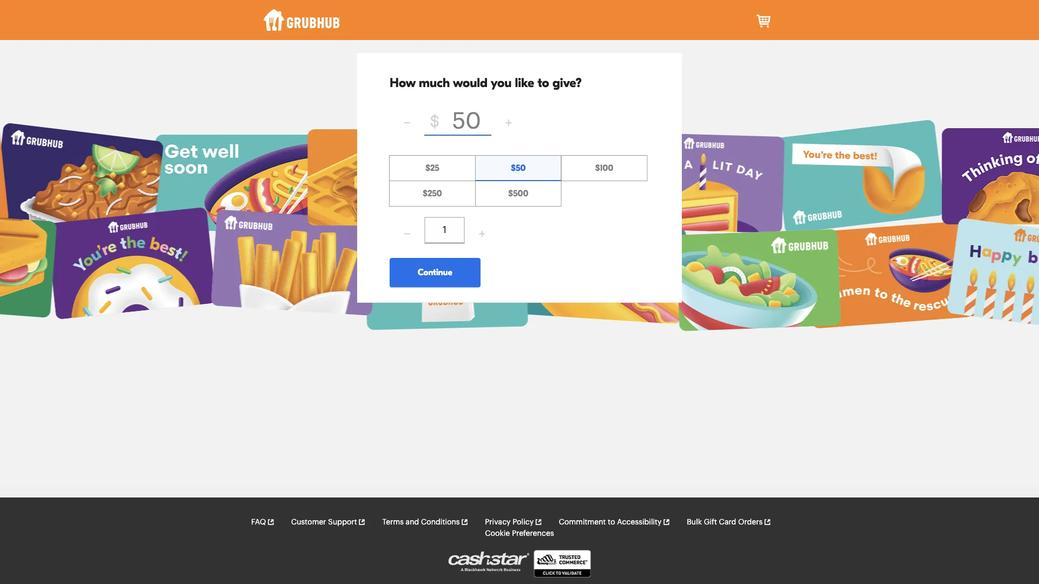 Task type: describe. For each thing, give the bounding box(es) containing it.
gift
[[704, 519, 717, 527]]

cookie preferences link
[[485, 528, 554, 540]]

privacy policy
[[485, 519, 534, 527]]

bulk
[[687, 519, 702, 527]]

bulk gift card orders
[[687, 519, 763, 527]]

terms
[[382, 519, 404, 527]]

increment quantity image
[[478, 230, 486, 238]]

decrement amount image
[[403, 119, 411, 127]]

privacy policy link
[[485, 517, 542, 528]]

$500
[[508, 189, 529, 199]]

$100
[[595, 163, 614, 173]]

policy
[[513, 519, 534, 527]]

increment amount image
[[505, 119, 513, 127]]

cashstar, a blackhawk network business image
[[449, 552, 530, 572]]

1 horizontal spatial to
[[608, 519, 615, 527]]

how much would you like to give?
[[390, 76, 582, 90]]

$25
[[425, 163, 440, 173]]

would
[[453, 76, 488, 90]]

continue
[[418, 268, 453, 278]]

$500 radio
[[475, 181, 562, 207]]

this site is protected by trustwave's trusted commerce program image
[[534, 551, 591, 578]]

choose an amount option group
[[389, 155, 650, 207]]

orders
[[738, 519, 763, 527]]

decrement quantity image
[[403, 230, 411, 238]]

commitment to accessibility
[[559, 519, 662, 527]]

terms and conditions
[[382, 519, 460, 527]]

cookie
[[485, 530, 510, 538]]

commitment
[[559, 519, 606, 527]]

$250
[[423, 189, 442, 199]]

go to cart page image
[[756, 13, 773, 30]]

support
[[328, 519, 357, 527]]

how
[[390, 76, 416, 90]]

you
[[491, 76, 512, 90]]



Task type: vqa. For each thing, say whether or not it's contained in the screenshot.
$100
yes



Task type: locate. For each thing, give the bounding box(es) containing it.
customer support
[[291, 519, 357, 527]]

to left accessibility
[[608, 519, 615, 527]]

$50 radio
[[475, 155, 562, 181]]

$100 radio
[[561, 155, 648, 181]]

customer support link
[[291, 517, 366, 528]]

terms and conditions link
[[382, 517, 469, 528]]

accessibility
[[617, 519, 662, 527]]

cashstar, a blackhawk network business link
[[449, 552, 534, 579]]

much
[[419, 76, 450, 90]]

preferences
[[512, 530, 554, 538]]

give?
[[553, 76, 582, 90]]

1 vertical spatial to
[[608, 519, 615, 527]]

None telephone field
[[424, 217, 465, 244]]

to right like on the top of the page
[[538, 76, 549, 90]]

conditions
[[421, 519, 460, 527]]

$
[[430, 114, 440, 129]]

$50
[[511, 163, 526, 173]]

faq
[[251, 519, 266, 527]]

0 vertical spatial to
[[538, 76, 549, 90]]

$50 telephone field
[[444, 109, 490, 135]]

customer
[[291, 519, 326, 527]]

$25 radio
[[389, 155, 476, 181]]

$250 radio
[[389, 181, 476, 207]]

commitment to accessibility link
[[559, 517, 670, 528]]

cookie preferences
[[485, 530, 554, 538]]

grubhub image
[[263, 9, 340, 31]]

and
[[406, 519, 419, 527]]

card
[[719, 519, 736, 527]]

privacy
[[485, 519, 511, 527]]

continue button
[[390, 258, 481, 288]]

to
[[538, 76, 549, 90], [608, 519, 615, 527]]

faq link
[[251, 517, 275, 528]]

bulk gift card orders link
[[687, 517, 772, 528]]

like
[[515, 76, 534, 90]]

0 horizontal spatial to
[[538, 76, 549, 90]]



